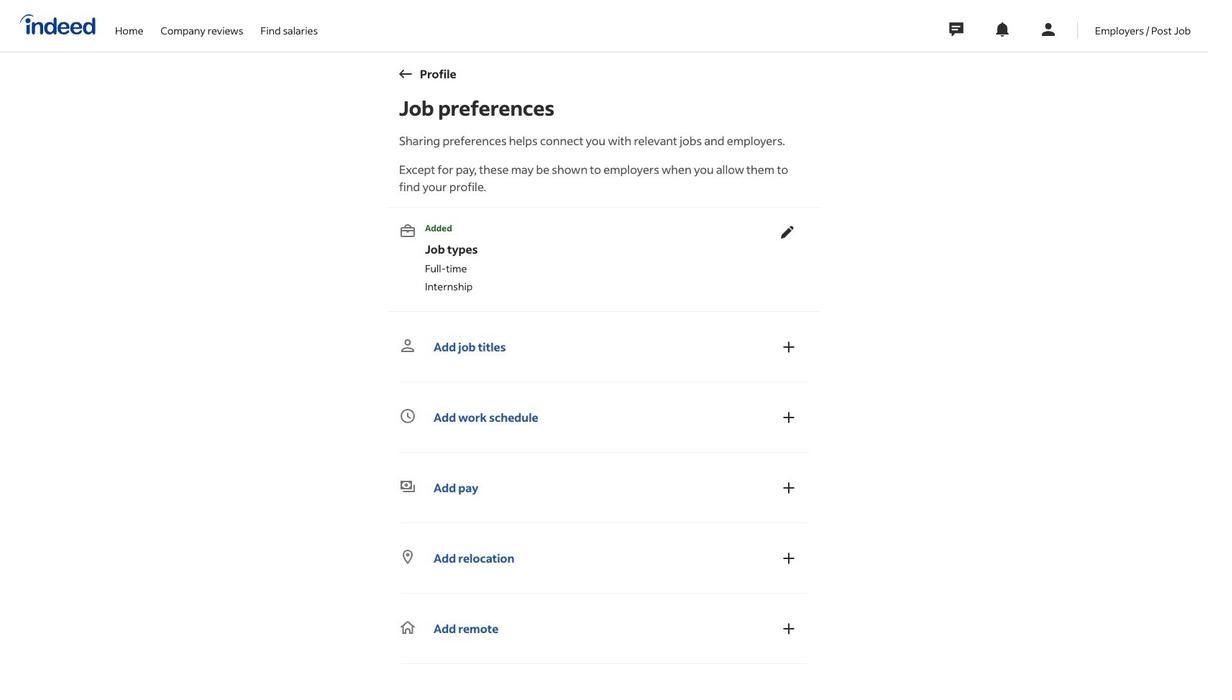 Task type: vqa. For each thing, say whether or not it's contained in the screenshot.
THE 'CONTACT INFORMATION' element
no



Task type: describe. For each thing, give the bounding box(es) containing it.
job types group
[[399, 217, 804, 300]]



Task type: locate. For each thing, give the bounding box(es) containing it.
alert
[[399, 222, 772, 235]]

alert inside job types group
[[399, 222, 772, 235]]



